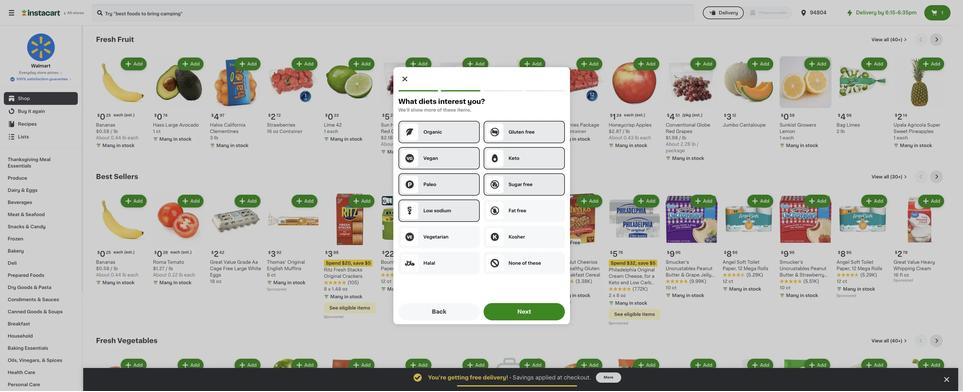 Task type: describe. For each thing, give the bounding box(es) containing it.
frozen
[[8, 237, 23, 241]]

free inside great value grade aa cage free large white eggs 18 oz
[[223, 267, 233, 271]]

each inside $ 1 24 each (est.)
[[624, 113, 634, 117]]

chuck,
[[450, 260, 465, 265]]

5 for $ 5 23
[[385, 113, 390, 121]]

$ 0 74
[[154, 113, 168, 121]]

roma tomato $1.27 / lb about 0.22 lb each
[[153, 260, 195, 278]]

5 for $ 5 76
[[613, 251, 618, 258]]

walmart link
[[27, 33, 55, 69]]

/ inside honeycrisp apples $2.87 / lb about 0.43 lb each
[[623, 129, 625, 134]]

2 left 14
[[897, 113, 902, 121]]

see eligible items button for 5
[[609, 309, 661, 320]]

large inside great value grade aa cage free large white eggs 18 oz
[[234, 267, 247, 271]]

large inside hass large avocado 1 ct
[[165, 123, 178, 127]]

25 for 2
[[106, 251, 111, 255]]

sponsored badge image for $ 3 68
[[552, 301, 571, 304]]

3 for $ 3 88
[[328, 251, 333, 258]]

package for $
[[666, 149, 685, 153]]

x inside the "great value purified drinking water 40 x 16.9 fl oz"
[[502, 273, 505, 278]]

2 inside bag limes 2 lb
[[837, 129, 840, 134]]

2 86 from the left
[[846, 251, 852, 255]]

view all (40+) button for fresh vegetables
[[869, 335, 910, 348]]

a-
[[415, 260, 420, 265]]

1 inside hass large avocado 1 ct
[[153, 129, 155, 134]]

fresh for fresh fruit
[[96, 36, 116, 43]]

eligible for 5
[[624, 312, 641, 317]]

98
[[846, 114, 852, 117]]

goods for dry
[[17, 286, 33, 290]]

1 inside sunkist growers lemon 1 each
[[780, 136, 782, 140]]

halos
[[210, 123, 223, 127]]

$ inside $ 3 92
[[268, 251, 271, 255]]

ritz fresh stacks original crackers
[[324, 268, 363, 279]]

2 12 ct from the left
[[723, 279, 733, 284]]

2 toilet from the left
[[861, 260, 874, 265]]

value for $ 2 42
[[224, 260, 236, 265]]

great value purified drinking water 40 x 16.9 fl oz
[[495, 260, 539, 278]]

$4.51 per package (estimated) element
[[666, 111, 718, 122]]

0 for 58
[[784, 113, 789, 121]]

9 for smucker's uncrustables peanut butter & strawberry jam sandwich
[[784, 251, 789, 258]]

package inside sun harvest seedless red grapes $2.18 / lb about 2.4 lb / package
[[412, 142, 431, 147]]

grapes inside sun harvest seedless red grapes $2.18 / lb about 2.4 lb / package
[[391, 129, 407, 134]]

5 for $ 5 72
[[442, 251, 447, 258]]

bag inside bag limes 2 lb
[[837, 123, 845, 127]]

2 rolls from the left
[[871, 267, 882, 271]]

essentials inside baking essentials link
[[25, 346, 48, 351]]

1 mega from the left
[[744, 267, 756, 271]]

sandwich for grape
[[666, 279, 688, 284]]

(9.99k)
[[689, 279, 706, 284]]

28
[[163, 251, 168, 255]]

eligible for 3
[[339, 306, 356, 310]]

oz inside beef chuck, ground, 80%/20% 16 oz
[[444, 273, 449, 278]]

2 paper, from the left
[[837, 267, 851, 271]]

item carousel region containing fresh vegetables
[[96, 335, 946, 391]]

$ inside $ 4 97
[[211, 114, 214, 117]]

1 button
[[924, 5, 951, 20]]

each inside honeycrisp apples $2.87 / lb about 0.43 lb each
[[640, 136, 651, 140]]

items.
[[457, 108, 471, 112]]

3 premium california lemons 2 lb bag
[[495, 113, 538, 140]]

$ inside $ 5 23
[[382, 114, 385, 117]]

free for fat free
[[517, 209, 526, 213]]

5 inside 5 raspberries package 12 oz container many in stock
[[556, 113, 561, 121]]

$ inside $ 5 72
[[439, 251, 442, 255]]

$1.98 for $
[[666, 136, 678, 140]]

9 for smucker's uncrustables peanut butter & grape jelly sandwich
[[670, 251, 675, 258]]

lists link
[[4, 131, 78, 143]]

peanut for grape
[[697, 267, 713, 271]]

care for health care
[[24, 371, 35, 375]]

view for 8
[[872, 175, 883, 179]]

72 for 5
[[447, 251, 452, 255]]

original for cheese,
[[637, 268, 655, 272]]

1 angel soft toilet paper, 12 mega rolls from the left
[[723, 260, 768, 271]]

(est.) inside $5.23 per package (estimated) element
[[408, 113, 418, 117]]

strawberries
[[267, 123, 295, 127]]

we'll
[[398, 108, 410, 112]]

6:35pm
[[898, 10, 917, 15]]

fl inside great value heavy whipping cream 16 fl oz
[[900, 273, 903, 278]]

(est.) inside $ 4 51 /pkg (est.)
[[692, 113, 703, 117]]

nut
[[568, 260, 576, 265]]

oz inside great value grade aa cage free large white eggs 18 oz
[[216, 279, 221, 284]]

great for $ 2 78
[[894, 260, 906, 265]]

100% satisfaction guarantee
[[16, 77, 68, 81]]

spend for 3
[[326, 261, 341, 266]]

2 up "cage"
[[214, 251, 219, 258]]

red inside sun harvest seedless red grapes $2.18 / lb about 2.4 lb / package
[[381, 129, 390, 134]]

0.44 for 4
[[111, 136, 121, 140]]

10 for smucker's uncrustables peanut butter & strawberry jam sandwich
[[780, 286, 785, 290]]

$ inside $ 4 51 /pkg (est.)
[[667, 114, 670, 117]]

$ inside $ 22 18
[[382, 251, 385, 255]]

getting
[[448, 375, 469, 381]]

1 soft from the left
[[737, 260, 746, 265]]

about inside conventional globe red grapes $1.98 / lb about 2.28 lb / package
[[666, 142, 679, 147]]

conventional globe red grapes $1.98 / lb about 2.28 lb / package
[[666, 123, 710, 153]]

2 horizontal spatial free
[[570, 241, 580, 245]]

spices
[[47, 358, 62, 363]]

3 12 ct from the left
[[837, 279, 847, 284]]

sun harvest seedless red grapes $2.18 / lb about 2.4 lb / package
[[381, 123, 431, 147]]

essentials inside thanksgiving meal essentials
[[8, 164, 31, 168]]

$ inside $ 2 72
[[268, 114, 271, 117]]

apples
[[636, 123, 652, 127]]

& right dairy
[[21, 188, 25, 193]]

(40+) for fresh vegetables
[[890, 339, 903, 343]]

each inside "upala agricola super sweet pineapples 1 each"
[[897, 136, 908, 140]]

$ inside $ 0 58
[[781, 114, 784, 117]]

94804
[[810, 10, 827, 15]]

fresh for fresh vegetables
[[96, 338, 116, 344]]

ct inside "thomas' original english muffins 6 ct"
[[271, 273, 276, 278]]

spend for 5
[[611, 261, 626, 266]]

honeycrisp apples $2.87 / lb about 0.43 lb each
[[609, 123, 652, 140]]

lemon
[[780, 129, 795, 134]]

more
[[604, 376, 613, 380]]

beef
[[438, 260, 448, 265]]

delivery by 6:15-6:35pm
[[856, 10, 917, 15]]

store
[[37, 71, 46, 75]]

grapes inside green seedless grapes bag $1.98 / lb about 2.43 lb / package
[[438, 129, 454, 134]]

& right meat
[[21, 213, 24, 217]]

crackers
[[342, 274, 363, 279]]

california inside halos california clementines 3 lb
[[224, 123, 245, 127]]

(est.) inside $4.81 per package (estimated) element
[[464, 113, 475, 117]]

keto inside the philadelphia original cream cheese, for a keto and low carb lifestyle
[[609, 281, 619, 285]]

(40+) for fresh fruit
[[890, 37, 903, 42]]

about inside honeycrisp apples $2.87 / lb about 0.43 lb each
[[609, 136, 622, 140]]

2.28
[[681, 142, 690, 147]]

/pkg (est.) for $
[[398, 113, 418, 117]]

& left sauces
[[37, 298, 41, 302]]

baking
[[8, 346, 24, 351]]

deli
[[8, 261, 17, 266]]

great value grade aa cage free large white eggs 18 oz
[[210, 260, 261, 284]]

stores
[[73, 11, 84, 15]]

grapes inside conventional globe red grapes $1.98 / lb about 2.28 lb / package
[[676, 129, 692, 134]]

baking essentials
[[8, 346, 48, 351]]

3 view from the top
[[872, 339, 883, 343]]

10 for smucker's uncrustables peanut butter & grape jelly sandwich
[[666, 286, 671, 290]]

25 for 4
[[106, 114, 111, 117]]

(3.38k)
[[576, 279, 592, 284]]

california inside 3 premium california lemons 2 lb bag
[[516, 123, 538, 127]]

fl inside the "great value purified drinking water 40 x 16.9 fl oz"
[[516, 273, 520, 278]]

fat free
[[508, 209, 526, 213]]

1 $ 8 86 from the left
[[724, 251, 738, 258]]

stacks
[[347, 268, 362, 272]]

$ 3 68
[[553, 251, 567, 258]]

produce link
[[4, 172, 78, 184]]

jelly
[[701, 273, 711, 278]]

fat
[[508, 209, 516, 213]]

add your shopping preferences element
[[393, 67, 570, 324]]

household link
[[4, 330, 78, 342]]

/pkg (est.) for 4
[[454, 113, 475, 117]]

none of these
[[508, 261, 541, 266]]

2 angel soft toilet paper, 12 mega rolls from the left
[[837, 260, 882, 271]]

lifestyle
[[609, 287, 628, 292]]

cream inside great value heavy whipping cream 16 fl oz
[[916, 267, 931, 271]]

size
[[420, 260, 429, 265]]

1 angel from the left
[[723, 260, 736, 265]]

bag inside green seedless grapes bag $1.98 / lb about 2.43 lb / package
[[455, 129, 464, 134]]

product group containing 1
[[609, 56, 661, 150]]

& inside smucker's uncrustables peanut butter & grape jelly sandwich
[[681, 273, 685, 278]]

everyday store prices link
[[19, 70, 63, 76]]

about inside the roma tomato $1.27 / lb about 0.22 lb each
[[153, 273, 167, 278]]

gluten inside add your shopping preferences "element"
[[508, 130, 524, 134]]

(30+)
[[890, 175, 903, 179]]

5 for $ 5 63
[[499, 251, 504, 258]]

0 horizontal spatial eggs
[[26, 188, 38, 193]]

oils,
[[8, 358, 18, 363]]

low inside add your shopping preferences "element"
[[423, 209, 433, 213]]

cantaloupe
[[740, 123, 766, 127]]

cage
[[210, 267, 222, 271]]

18 inside great value grade aa cage free large white eggs 18 oz
[[210, 279, 215, 284]]

$0.58 for 4
[[96, 129, 109, 134]]

diets
[[419, 98, 436, 105]]

items for 3
[[357, 306, 370, 310]]

4 for $ 4 51 /pkg (est.)
[[670, 113, 675, 121]]

candy
[[30, 225, 46, 229]]

2 (5.29k) from the left
[[860, 273, 877, 278]]

gluten inside honey nut cheerios heart healthy gluten free breakfast cereal
[[584, 267, 600, 271]]

green
[[438, 123, 452, 127]]

0.22
[[168, 273, 178, 278]]

sodium
[[434, 209, 451, 213]]

seedless inside green seedless grapes bag $1.98 / lb about 2.43 lb / package
[[453, 123, 473, 127]]

oz right 1.48
[[342, 287, 348, 292]]

all for 8
[[884, 175, 889, 179]]

oz down lifestyle
[[621, 294, 626, 298]]

$ inside $ 5 63
[[496, 251, 499, 255]]

12 inside $ 3 12
[[732, 114, 736, 117]]

red inside conventional globe red grapes $1.98 / lb about 2.28 lb / package
[[666, 129, 675, 134]]

free inside the treatment tracker modal dialog
[[470, 375, 482, 381]]

see eligible items for 3
[[329, 306, 370, 310]]

42 inside the $ 2 42
[[219, 251, 224, 255]]

meal
[[39, 157, 51, 162]]

10 ct for smucker's uncrustables peanut butter & strawberry jam sandwich
[[780, 286, 791, 290]]

next button
[[483, 303, 565, 321]]

& inside smucker's uncrustables peanut butter & strawberry jam sandwich
[[795, 273, 799, 278]]

$ 0 28
[[154, 251, 168, 258]]

condiments
[[8, 298, 36, 302]]

$4.81 per package (estimated) element
[[438, 111, 490, 122]]

$ inside $ 3 12
[[724, 114, 727, 117]]

$ 0 58
[[781, 113, 795, 121]]

beverages
[[8, 200, 32, 205]]

instacart logo image
[[22, 9, 60, 17]]

94804 button
[[800, 4, 838, 22]]

strawberries 16 oz container
[[267, 123, 302, 134]]

1 (5.29k) from the left
[[746, 273, 763, 278]]

0 for 74
[[157, 113, 162, 121]]

1 inside "upala agricola super sweet pineapples 1 each"
[[894, 136, 896, 140]]

everyday store prices
[[19, 71, 59, 75]]

lb inside bag limes 2 lb
[[841, 129, 845, 134]]

(7.53k)
[[405, 273, 421, 278]]

shop
[[18, 96, 30, 101]]

free inside honey nut cheerios heart healthy gluten free breakfast cereal
[[552, 273, 562, 278]]

back button
[[398, 303, 480, 321]]

16 inside great value heavy whipping cream 16 fl oz
[[894, 273, 899, 278]]

value for $ 2 78
[[907, 260, 920, 265]]

& left soups on the left bottom
[[43, 310, 47, 314]]

$ inside $ 3 88
[[325, 251, 328, 255]]

sponsored badge image for $ 2 78
[[894, 279, 913, 283]]

breakfast link
[[4, 318, 78, 330]]

(est.) left $ 0 74
[[124, 113, 135, 117]]

$ 0 25 each (est.) for 4
[[97, 113, 135, 121]]

super
[[927, 123, 941, 127]]

$ inside the $ 2 42
[[211, 251, 214, 255]]

74
[[163, 114, 168, 117]]

save for 5
[[638, 261, 649, 266]]

jam
[[780, 279, 789, 284]]

$ 9 96 for smucker's uncrustables peanut butter & strawberry jam sandwich
[[781, 251, 795, 258]]

philadelphia original cream cheese, for a keto and low carb lifestyle
[[609, 268, 655, 292]]

1.48
[[332, 287, 341, 292]]

$ inside '$ 0 33'
[[325, 114, 328, 117]]

4 for $ 4 98
[[840, 113, 846, 121]]

great for $ 2 42
[[210, 260, 223, 265]]

each inside lime 42 1 each
[[327, 129, 338, 134]]

buy
[[18, 109, 27, 114]]

$ 2 14
[[895, 113, 907, 121]]

by
[[878, 10, 884, 15]]

and
[[620, 281, 629, 285]]

each inside the roma tomato $1.27 / lb about 0.22 lb each
[[184, 273, 195, 278]]

hass
[[153, 123, 164, 127]]

1 vertical spatial breakfast
[[8, 322, 30, 326]]

view all (30+)
[[872, 175, 903, 179]]

$ inside $ 1 24 each (est.)
[[610, 114, 613, 117]]

2 inside 3 premium california lemons 2 lb bag
[[495, 136, 498, 140]]

2 down lifestyle
[[609, 294, 612, 298]]

0.43
[[624, 136, 634, 140]]

stock inside 5 raspberries package 12 oz container many in stock
[[577, 137, 590, 141]]

23
[[390, 114, 395, 117]]

$ inside $ 3 68
[[553, 251, 556, 255]]

view for 4
[[872, 37, 883, 42]]

96 for smucker's uncrustables peanut butter & grape jelly sandwich
[[675, 251, 681, 255]]

1 horizontal spatial these
[[528, 261, 541, 266]]

see for 5
[[614, 312, 623, 317]]

12 inside 5 raspberries package 12 oz container many in stock
[[552, 129, 557, 134]]

$ inside $ 5 76
[[610, 251, 613, 255]]

ct inside hass large avocado 1 ct
[[156, 129, 161, 134]]

2 angel from the left
[[837, 260, 850, 265]]

about inside green seedless grapes bag $1.98 / lb about 2.43 lb / package
[[438, 142, 452, 147]]

oz inside 5 raspberries package 12 oz container many in stock
[[558, 129, 563, 134]]

items for 5
[[642, 312, 655, 317]]



Task type: locate. For each thing, give the bounding box(es) containing it.
5 left 23
[[385, 113, 390, 121]]

0 horizontal spatial uncrustables
[[666, 267, 696, 271]]

lb inside 3 premium california lemons 2 lb bag
[[499, 136, 503, 140]]

fresh fruit
[[96, 36, 134, 43]]

1 $ 9 96 from the left
[[667, 251, 681, 258]]

toilet
[[747, 260, 760, 265], [861, 260, 874, 265]]

1 vertical spatial low
[[630, 281, 639, 285]]

many inside 5 raspberries package 12 oz container many in stock
[[558, 137, 571, 141]]

2 vertical spatial free
[[552, 273, 562, 278]]

oz inside the "great value purified drinking water 40 x 16.9 fl oz"
[[521, 273, 526, 278]]

1 vertical spatial gluten
[[584, 267, 600, 271]]

1 view all (40+) from the top
[[872, 37, 903, 42]]

1 $1.98 from the left
[[438, 136, 450, 140]]

0 horizontal spatial seedless
[[409, 123, 430, 127]]

items down (7.72k)
[[642, 312, 655, 317]]

sandwich inside smucker's uncrustables peanut butter & grape jelly sandwich
[[666, 279, 688, 284]]

1 fl from the left
[[516, 273, 520, 278]]

1 12 ct from the left
[[381, 279, 391, 284]]

2 bananas $0.58 / lb about 0.44 lb each from the top
[[96, 260, 139, 278]]

free right lemons on the right top of the page
[[525, 130, 534, 134]]

value left the grade
[[224, 260, 236, 265]]

1 vertical spatial keto
[[609, 281, 619, 285]]

foods
[[30, 273, 44, 278]]

what
[[398, 98, 417, 105]]

2 sandwich from the left
[[791, 279, 812, 284]]

86
[[732, 251, 738, 255], [846, 251, 852, 255]]

2 0.44 from the top
[[111, 273, 121, 278]]

3 inside 3 premium california lemons 2 lb bag
[[499, 113, 504, 121]]

goods down prepared foods
[[17, 286, 33, 290]]

1
[[941, 11, 943, 15], [613, 113, 616, 121], [153, 129, 155, 134], [324, 129, 326, 134], [780, 136, 782, 140], [894, 136, 896, 140]]

$0.28 each (estimated) element
[[153, 248, 205, 259]]

16 inside strawberries 16 oz container
[[267, 129, 272, 134]]

walmart logo image
[[27, 33, 55, 61]]

butter for smucker's uncrustables peanut butter & grape jelly sandwich
[[666, 273, 680, 278]]

1 96 from the left
[[675, 251, 681, 255]]

0 horizontal spatial large
[[165, 123, 178, 127]]

keto up lifestyle
[[609, 281, 619, 285]]

1 vertical spatial view all (40+) button
[[869, 335, 910, 348]]

package
[[580, 123, 599, 127]]

1 horizontal spatial spend
[[611, 261, 626, 266]]

1 86 from the left
[[732, 251, 738, 255]]

96 for smucker's uncrustables peanut butter & strawberry jam sandwich
[[789, 251, 795, 255]]

grapes down harvest
[[391, 129, 407, 134]]

33
[[334, 114, 339, 117]]

1 10 ct from the left
[[666, 286, 677, 290]]

3 down halos
[[210, 136, 213, 140]]

3 /pkg from the left
[[682, 113, 691, 117]]

eligible down 2 x 8 oz
[[624, 312, 641, 317]]

/pkg inside $4.81 per package (estimated) element
[[454, 113, 463, 117]]

58
[[790, 114, 795, 117]]

product group containing 22
[[381, 194, 433, 294]]

sandwich for strawberry
[[791, 279, 812, 284]]

1 smucker's from the left
[[666, 260, 689, 265]]

limes
[[847, 123, 860, 127]]

& left spices
[[42, 358, 45, 363]]

package for 4
[[438, 149, 457, 153]]

kosher
[[508, 235, 525, 239]]

1 vertical spatial free
[[223, 267, 233, 271]]

0 vertical spatial low
[[423, 209, 433, 213]]

1 item carousel region from the top
[[96, 33, 946, 165]]

5 left 63
[[499, 251, 504, 258]]

/pkg inside $ 4 51 /pkg (est.)
[[682, 113, 691, 117]]

all inside view all (30+) popup button
[[884, 175, 889, 179]]

add button
[[121, 58, 146, 70], [178, 58, 203, 70], [235, 58, 260, 70], [292, 58, 317, 70], [349, 58, 374, 70], [406, 58, 431, 70], [463, 58, 488, 70], [520, 58, 545, 70], [577, 58, 602, 70], [634, 58, 659, 70], [691, 58, 716, 70], [748, 58, 773, 70], [805, 58, 830, 70], [862, 58, 887, 70], [919, 58, 944, 70], [121, 196, 146, 207], [178, 196, 203, 207], [235, 196, 260, 207], [292, 196, 317, 207], [349, 196, 374, 207], [406, 196, 431, 207], [463, 196, 488, 207], [520, 196, 545, 207], [577, 196, 602, 207], [634, 196, 659, 207], [691, 196, 716, 207], [748, 196, 773, 207], [805, 196, 830, 207], [862, 196, 887, 207], [919, 196, 944, 207], [121, 360, 146, 371], [178, 360, 203, 371], [235, 360, 260, 371], [292, 360, 317, 371], [349, 360, 374, 371], [406, 360, 431, 371], [463, 360, 488, 371], [520, 360, 545, 371], [577, 360, 602, 371], [634, 360, 659, 371], [691, 360, 716, 371], [748, 360, 773, 371], [805, 360, 830, 371], [862, 360, 887, 371], [919, 360, 944, 371]]

3 up premium
[[499, 113, 504, 121]]

2 soft from the left
[[851, 260, 860, 265]]

& left candy
[[26, 225, 29, 229]]

seedless inside sun harvest seedless red grapes $2.18 / lb about 2.4 lb / package
[[409, 123, 430, 127]]

2 /pkg (est.) from the left
[[454, 113, 475, 117]]

0 vertical spatial see
[[329, 306, 338, 310]]

1 vertical spatial see
[[614, 312, 623, 317]]

1 horizontal spatial toilet
[[861, 260, 874, 265]]

see down 2 x 8 oz
[[614, 312, 623, 317]]

california
[[224, 123, 245, 127], [516, 123, 538, 127]]

bananas for 2
[[96, 260, 115, 265]]

drinking
[[495, 267, 514, 271]]

california up clementines
[[224, 123, 245, 127]]

in inside 5 raspberries package 12 oz container many in stock
[[572, 137, 576, 141]]

uncrustables inside smucker's uncrustables peanut butter & strawberry jam sandwich
[[780, 267, 810, 271]]

$5 right $20,
[[365, 261, 371, 266]]

0 horizontal spatial great
[[210, 260, 223, 265]]

1 vertical spatial $ 0 25 each (est.)
[[97, 251, 135, 258]]

butter right a
[[666, 273, 680, 278]]

oils, vinegars, & spices link
[[4, 355, 78, 367]]

0 horizontal spatial 18
[[210, 279, 215, 284]]

low left sodium on the left bottom of page
[[423, 209, 433, 213]]

household
[[8, 334, 33, 339]]

oz inside great value heavy whipping cream 16 fl oz
[[904, 273, 909, 278]]

package inside green seedless grapes bag $1.98 / lb about 2.43 lb / package
[[438, 149, 457, 153]]

$ inside $ 2 14
[[895, 114, 897, 117]]

everyday
[[19, 71, 36, 75]]

spend up philadelphia
[[611, 261, 626, 266]]

cream down heavy on the bottom right
[[916, 267, 931, 271]]

spend $20, save $5
[[326, 261, 371, 266]]

you're getting free delivery!
[[428, 375, 508, 381]]

see eligible items button for 3
[[324, 303, 376, 314]]

1 vertical spatial 25
[[106, 251, 111, 255]]

sponsored badge image
[[894, 279, 913, 283], [267, 288, 286, 292], [837, 294, 856, 298], [552, 301, 571, 304], [324, 315, 343, 319], [609, 322, 628, 326]]

1 grapes from the left
[[391, 129, 407, 134]]

x for 3
[[328, 287, 331, 292]]

eligible
[[339, 306, 356, 310], [624, 312, 641, 317]]

delivery by 6:15-6:35pm link
[[846, 9, 917, 17]]

0 horizontal spatial low
[[423, 209, 433, 213]]

0 horizontal spatial $5
[[365, 261, 371, 266]]

0 horizontal spatial rolls
[[757, 267, 768, 271]]

4 81
[[442, 113, 452, 121]]

$1.98 down the green
[[438, 136, 450, 140]]

0 vertical spatial 18
[[395, 251, 399, 255]]

vegan
[[423, 156, 438, 161]]

1 bananas $0.58 / lb about 0.44 lb each from the top
[[96, 123, 139, 140]]

0 horizontal spatial 10
[[666, 286, 671, 290]]

1 horizontal spatial 86
[[846, 251, 852, 255]]

1 vertical spatial view
[[872, 175, 883, 179]]

butter inside smucker's uncrustables peanut butter & strawberry jam sandwich
[[780, 273, 794, 278]]

breakfast
[[563, 273, 584, 278], [8, 322, 30, 326]]

1 horizontal spatial 18
[[395, 251, 399, 255]]

1 inside lime 42 1 each
[[324, 129, 326, 134]]

2 $ 0 25 each (est.) from the top
[[97, 251, 135, 258]]

$1.98 inside conventional globe red grapes $1.98 / lb about 2.28 lb / package
[[666, 136, 678, 140]]

0 horizontal spatial 86
[[732, 251, 738, 255]]

see eligible items button down 1.48
[[324, 303, 376, 314]]

0 vertical spatial goods
[[17, 286, 33, 290]]

x right the 40
[[502, 273, 505, 278]]

2 $0.58 from the top
[[96, 267, 109, 271]]

/pkg inside $5.23 per package (estimated) element
[[398, 113, 407, 117]]

• savings applied at checkout.
[[509, 375, 591, 381]]

1 horizontal spatial $5
[[650, 261, 656, 266]]

cheese,
[[625, 274, 643, 279]]

2.43
[[453, 142, 463, 147]]

original for muffins
[[287, 260, 305, 265]]

thomas' original english muffins 6 ct
[[267, 260, 305, 278]]

peanut inside smucker's uncrustables peanut butter & strawberry jam sandwich
[[811, 267, 827, 271]]

oz down "cage"
[[216, 279, 221, 284]]

smucker's inside smucker's uncrustables peanut butter & grape jelly sandwich
[[666, 260, 689, 265]]

jumbo cantaloupe
[[723, 123, 766, 127]]

9 up smucker's uncrustables peanut butter & grape jelly sandwich
[[670, 251, 675, 258]]

1 seedless from the left
[[409, 123, 430, 127]]

1 vertical spatial bananas
[[96, 260, 115, 265]]

great inside the "great value purified drinking water 40 x 16.9 fl oz"
[[495, 260, 507, 265]]

uncrustables for strawberry
[[780, 267, 810, 271]]

72 up the strawberries
[[276, 114, 281, 117]]

sponsored badge image for $ 3 92
[[267, 288, 286, 292]]

$ inside $ 0 28
[[154, 251, 157, 255]]

original up for
[[637, 268, 655, 272]]

2 value from the left
[[509, 260, 521, 265]]

3 left 68
[[556, 251, 561, 258]]

see eligible items for 5
[[614, 312, 655, 317]]

1 paper, from the left
[[723, 267, 737, 271]]

great for $ 5 63
[[495, 260, 507, 265]]

1 horizontal spatial soft
[[851, 260, 860, 265]]

1 vertical spatial all
[[884, 175, 889, 179]]

2 horizontal spatial /pkg
[[682, 113, 691, 117]]

0 for 33
[[328, 113, 333, 121]]

100%
[[16, 77, 26, 81]]

delivery for delivery by 6:15-6:35pm
[[856, 10, 877, 15]]

0 vertical spatial care
[[24, 371, 35, 375]]

1 horizontal spatial keto
[[609, 281, 619, 285]]

16 down the strawberries
[[267, 129, 272, 134]]

5 up beef
[[442, 251, 447, 258]]

4 left 97
[[214, 113, 219, 121]]

1 butter from the left
[[666, 273, 680, 278]]

2 10 ct from the left
[[780, 286, 791, 290]]

gluten-
[[552, 241, 570, 245]]

1 horizontal spatial of
[[522, 261, 527, 266]]

bananas for 4
[[96, 123, 115, 127]]

gluten up cereal
[[584, 267, 600, 271]]

0 vertical spatial (40+)
[[890, 37, 903, 42]]

2 25 from the top
[[106, 251, 111, 255]]

bag down the $ 4 98
[[837, 123, 845, 127]]

2 vertical spatial item carousel region
[[96, 335, 946, 391]]

soups
[[48, 310, 63, 314]]

2 great from the left
[[495, 260, 507, 265]]

$ inside the $ 4 98
[[838, 114, 840, 117]]

1 horizontal spatial see eligible items button
[[609, 309, 661, 320]]

lb inside halos california clementines 3 lb
[[214, 136, 218, 140]]

2 grapes from the left
[[438, 129, 454, 134]]

2 california from the left
[[516, 123, 538, 127]]

9
[[670, 251, 675, 258], [784, 251, 789, 258]]

$5 for 5
[[650, 261, 656, 266]]

$0.25 each (estimated) element for 4
[[96, 111, 148, 122]]

2 $ 9 96 from the left
[[781, 251, 795, 258]]

& left grape
[[681, 273, 685, 278]]

72 for 2
[[276, 114, 281, 117]]

1 rolls from the left
[[757, 267, 768, 271]]

2 up the strawberries
[[271, 113, 276, 121]]

1 horizontal spatial $ 9 96
[[781, 251, 795, 258]]

1 vertical spatial large
[[234, 267, 247, 271]]

1 /pkg (est.) from the left
[[398, 113, 418, 117]]

care for personal care
[[29, 383, 40, 387]]

/pkg (est.) down we'll
[[398, 113, 418, 117]]

16
[[267, 129, 272, 134], [438, 273, 443, 278], [894, 273, 899, 278]]

meat & seafood link
[[4, 209, 78, 221]]

10 down smucker's uncrustables peanut butter & grape jelly sandwich
[[666, 286, 671, 290]]

2 9 from the left
[[784, 251, 789, 258]]

view all (40+) button for fresh fruit
[[869, 33, 910, 46]]

1 california from the left
[[224, 123, 245, 127]]

save
[[353, 261, 364, 266], [638, 261, 649, 266]]

2 mega from the left
[[858, 267, 870, 271]]

$1.24 each (estimated) element
[[609, 111, 661, 122]]

1 (40+) from the top
[[890, 37, 903, 42]]

package down 2.28 on the top right of page
[[666, 149, 685, 153]]

low inside the philadelphia original cream cheese, for a keto and low carb lifestyle
[[630, 281, 639, 285]]

2 save from the left
[[638, 261, 649, 266]]

4 4 from the left
[[840, 113, 846, 121]]

/pkg for 4
[[454, 113, 463, 117]]

sugar
[[508, 182, 522, 187]]

red
[[381, 129, 390, 134], [666, 129, 675, 134]]

save up stacks
[[353, 261, 364, 266]]

see eligible items button down 2 x 8 oz
[[609, 309, 661, 320]]

1 10 from the left
[[666, 286, 671, 290]]

0 horizontal spatial soft
[[737, 260, 746, 265]]

1 inside "button"
[[941, 11, 943, 15]]

0 horizontal spatial butter
[[666, 273, 680, 278]]

2 butter from the left
[[780, 273, 794, 278]]

items down the (105)
[[357, 306, 370, 310]]

$0.58
[[96, 129, 109, 134], [96, 267, 109, 271]]

$ 9 96 for smucker's uncrustables peanut butter & grape jelly sandwich
[[667, 251, 681, 258]]

0 horizontal spatial grapes
[[391, 129, 407, 134]]

3 inside halos california clementines 3 lb
[[210, 136, 213, 140]]

2 vertical spatial fresh
[[96, 338, 116, 344]]

green seedless grapes bag $1.98 / lb about 2.43 lb / package
[[438, 123, 473, 153]]

1 $5 from the left
[[365, 261, 371, 266]]

1 /pkg from the left
[[398, 113, 407, 117]]

0 horizontal spatial items
[[357, 306, 370, 310]]

carb
[[640, 281, 651, 285]]

great up "whipping" in the bottom of the page
[[894, 260, 906, 265]]

2 4 from the left
[[442, 113, 447, 121]]

1 spend from the left
[[326, 261, 341, 266]]

butter inside smucker's uncrustables peanut butter & grape jelly sandwich
[[666, 273, 680, 278]]

3 left 88
[[328, 251, 333, 258]]

$ 0 25 each (est.) for 2
[[97, 251, 135, 258]]

10 ct down jam
[[780, 286, 791, 290]]

1 horizontal spatial sandwich
[[791, 279, 812, 284]]

2 item carousel region from the top
[[96, 171, 946, 330]]

bananas $0.58 / lb about 0.44 lb each for 2
[[96, 260, 139, 278]]

each inside sunkist growers lemon 1 each
[[783, 136, 794, 140]]

1 peanut from the left
[[697, 267, 713, 271]]

72 inside $ 5 72
[[447, 251, 452, 255]]

72 up beef
[[447, 251, 452, 255]]

(5.51k)
[[803, 279, 819, 284]]

of inside what diets interest you? we'll show more of these items.
[[437, 108, 442, 112]]

2 $0.25 each (estimated) element from the top
[[96, 248, 148, 259]]

0 for 28
[[157, 251, 162, 258]]

you're
[[428, 375, 446, 381]]

1 horizontal spatial large
[[234, 267, 247, 271]]

3 value from the left
[[907, 260, 920, 265]]

2 (40+) from the top
[[890, 339, 903, 343]]

of right more
[[437, 108, 442, 112]]

1 view all (40+) button from the top
[[869, 33, 910, 46]]

1 horizontal spatial value
[[509, 260, 521, 265]]

organic
[[423, 130, 442, 134]]

main content
[[83, 26, 958, 391]]

delivery inside button
[[719, 11, 738, 15]]

lime 42 1 each
[[324, 123, 342, 134]]

eggs inside great value grade aa cage free large white eggs 18 oz
[[210, 273, 221, 278]]

1 0.44 from the top
[[111, 136, 121, 140]]

main content containing 0
[[83, 26, 958, 391]]

4 for $ 4 97
[[214, 113, 219, 121]]

free right sugar
[[523, 182, 532, 187]]

1 vertical spatial bag
[[455, 129, 464, 134]]

2 bananas from the top
[[96, 260, 115, 265]]

butter for smucker's uncrustables peanut butter & strawberry jam sandwich
[[780, 273, 794, 278]]

eggs down "cage"
[[210, 273, 221, 278]]

1 vertical spatial 42
[[219, 251, 224, 255]]

3 up jumbo
[[727, 113, 732, 121]]

large down 74
[[165, 123, 178, 127]]

3 for $ 3 68
[[556, 251, 561, 258]]

72 inside $ 2 72
[[276, 114, 281, 117]]

product group
[[96, 56, 148, 150], [153, 56, 205, 144], [210, 56, 262, 150], [267, 56, 319, 135], [324, 56, 376, 144], [381, 56, 433, 157], [438, 56, 490, 163], [495, 56, 547, 141], [552, 56, 604, 144], [609, 56, 661, 150], [666, 56, 718, 163], [723, 56, 775, 128], [780, 56, 832, 150], [837, 56, 889, 135], [894, 56, 946, 150], [96, 194, 148, 287], [153, 194, 205, 287], [210, 194, 262, 285], [267, 194, 319, 293], [324, 194, 376, 321], [381, 194, 433, 294], [438, 194, 490, 287], [495, 194, 547, 278], [552, 194, 604, 306], [609, 194, 661, 327], [666, 194, 718, 300], [723, 194, 775, 294], [780, 194, 832, 300], [837, 194, 889, 300], [894, 194, 946, 284], [96, 358, 148, 391], [153, 358, 205, 391], [210, 358, 262, 391], [267, 358, 319, 391], [324, 358, 376, 391], [381, 358, 433, 391], [438, 358, 490, 391], [495, 358, 547, 391], [552, 358, 604, 391], [609, 358, 661, 391], [666, 358, 718, 391], [723, 358, 775, 391], [780, 358, 832, 391], [837, 358, 889, 391], [894, 358, 946, 391]]

96 up smucker's uncrustables peanut butter & grape jelly sandwich
[[675, 251, 681, 255]]

pasta
[[38, 286, 51, 290]]

smucker's up grape
[[666, 260, 689, 265]]

4 left 51
[[670, 113, 675, 121]]

16 inside beef chuck, ground, 80%/20% 16 oz
[[438, 273, 443, 278]]

1 9 from the left
[[670, 251, 675, 258]]

avocado
[[179, 123, 199, 127]]

1 vertical spatial goods
[[27, 310, 42, 314]]

$0.25 each (estimated) element
[[96, 111, 148, 122], [96, 248, 148, 259]]

3 for $ 3 12
[[727, 113, 732, 121]]

$ 4 97
[[211, 113, 225, 121]]

1 $ 0 25 each (est.) from the top
[[97, 113, 135, 121]]

uncrustables for grape
[[666, 267, 696, 271]]

savings
[[513, 375, 534, 381]]

1 uncrustables from the left
[[666, 267, 696, 271]]

paper,
[[723, 267, 737, 271], [837, 267, 851, 271]]

eggs up beverages link
[[26, 188, 38, 193]]

1 horizontal spatial see eligible items
[[614, 312, 655, 317]]

items
[[357, 306, 370, 310], [642, 312, 655, 317]]

bag
[[837, 123, 845, 127], [455, 129, 464, 134]]

1 horizontal spatial free
[[552, 273, 562, 278]]

great inside great value grade aa cage free large white eggs 18 oz
[[210, 260, 223, 265]]

3 grapes from the left
[[676, 129, 692, 134]]

delivery
[[856, 10, 877, 15], [719, 11, 738, 15]]

about inside sun harvest seedless red grapes $2.18 / lb about 2.4 lb / package
[[381, 142, 395, 147]]

fruit
[[117, 36, 134, 43]]

smucker's for smucker's uncrustables peanut butter & strawberry jam sandwich
[[780, 260, 803, 265]]

0 vertical spatial view all (40+) button
[[869, 33, 910, 46]]

1 horizontal spatial smucker's
[[780, 260, 803, 265]]

0 horizontal spatial fl
[[516, 273, 520, 278]]

upala agricola super sweet pineapples 1 each
[[894, 123, 941, 140]]

select-
[[398, 260, 415, 265]]

2 view all (40+) from the top
[[872, 339, 903, 343]]

smucker's for smucker's uncrustables peanut butter & grape jelly sandwich
[[666, 260, 689, 265]]

checkout.
[[564, 375, 591, 381]]

great inside great value heavy whipping cream 16 fl oz
[[894, 260, 906, 265]]

more button
[[596, 373, 621, 383]]

88
[[333, 251, 339, 255]]

0.44 for 2
[[111, 273, 121, 278]]

$5.23 per package (estimated) element
[[381, 111, 433, 122]]

peanut for strawberry
[[811, 267, 827, 271]]

original inside "thomas' original english muffins 6 ct"
[[287, 260, 305, 265]]

42 inside lime 42 1 each
[[336, 123, 342, 127]]

1 vertical spatial 72
[[447, 251, 452, 255]]

jumbo
[[723, 123, 739, 127]]

1 horizontal spatial 10
[[780, 286, 785, 290]]

$ 3 88
[[325, 251, 339, 258]]

1 vertical spatial cream
[[609, 274, 624, 279]]

save for 3
[[353, 261, 364, 266]]

smucker's inside smucker's uncrustables peanut butter & strawberry jam sandwich
[[780, 260, 803, 265]]

0 vertical spatial view
[[872, 37, 883, 42]]

free down heart
[[552, 273, 562, 278]]

fl down "whipping" in the bottom of the page
[[900, 273, 903, 278]]

/pkg for $
[[398, 113, 407, 117]]

peanut
[[697, 267, 713, 271], [811, 267, 827, 271]]

satisfaction
[[27, 77, 48, 81]]

2 all from the top
[[884, 175, 889, 179]]

2 vertical spatial x
[[613, 294, 615, 298]]

0 horizontal spatial 12 ct
[[381, 279, 391, 284]]

3 for $ 3 92
[[271, 251, 276, 258]]

uncrustables up jam
[[780, 267, 810, 271]]

2 horizontal spatial great
[[894, 260, 906, 265]]

4 left 81
[[442, 113, 447, 121]]

2 96 from the left
[[789, 251, 795, 255]]

essentials up oils, vinegars, & spices
[[25, 346, 48, 351]]

free for gluten free
[[525, 130, 534, 134]]

1 view from the top
[[872, 37, 883, 42]]

1 horizontal spatial eligible
[[624, 312, 641, 317]]

0 vertical spatial item carousel region
[[96, 33, 946, 165]]

1 vertical spatial x
[[328, 287, 331, 292]]

delivery for delivery
[[719, 11, 738, 15]]

2 $1.98 from the left
[[666, 136, 678, 140]]

see for 3
[[329, 306, 338, 310]]

2 spend from the left
[[611, 261, 626, 266]]

0 horizontal spatial breakfast
[[8, 322, 30, 326]]

peanut up strawberry
[[811, 267, 827, 271]]

low down cheese,
[[630, 281, 639, 285]]

package inside conventional globe red grapes $1.98 / lb about 2.28 lb / package
[[666, 149, 685, 153]]

of
[[437, 108, 442, 112], [522, 261, 527, 266]]

1 25 from the top
[[106, 114, 111, 117]]

free up "nut"
[[570, 241, 580, 245]]

fresh left vegetables
[[96, 338, 116, 344]]

these inside what diets interest you? we'll show more of these items.
[[443, 108, 456, 112]]

2 10 from the left
[[780, 286, 785, 290]]

/pkg right 51
[[682, 113, 691, 117]]

$ 5 72
[[439, 251, 452, 258]]

baking essentials link
[[4, 342, 78, 355]]

1 4 from the left
[[214, 113, 219, 121]]

3 great from the left
[[894, 260, 906, 265]]

$ 3 92
[[268, 251, 281, 258]]

/ inside the roma tomato $1.27 / lb about 0.22 lb each
[[166, 267, 168, 271]]

beef chuck, ground, 80%/20% 16 oz
[[438, 260, 484, 278]]

1 all from the top
[[884, 37, 889, 42]]

package down organic
[[412, 142, 431, 147]]

0 horizontal spatial delivery
[[719, 11, 738, 15]]

breakfast inside honey nut cheerios heart healthy gluten free breakfast cereal
[[563, 273, 584, 278]]

oz down water
[[521, 273, 526, 278]]

purified
[[522, 260, 539, 265]]

0 vertical spatial 25
[[106, 114, 111, 117]]

butter up jam
[[780, 273, 794, 278]]

0 horizontal spatial save
[[353, 261, 364, 266]]

0 vertical spatial original
[[287, 260, 305, 265]]

guarantee
[[49, 77, 68, 81]]

0 horizontal spatial x
[[328, 287, 331, 292]]

0 horizontal spatial sandwich
[[666, 279, 688, 284]]

1 horizontal spatial original
[[324, 274, 341, 279]]

2 seedless from the left
[[453, 123, 473, 127]]

all for 4
[[884, 37, 889, 42]]

63
[[504, 251, 509, 255]]

sandwich down grape
[[666, 279, 688, 284]]

1 vertical spatial of
[[522, 261, 527, 266]]

$ 4 98
[[838, 113, 852, 121]]

goods for canned
[[27, 310, 42, 314]]

2 view all (40+) button from the top
[[869, 335, 910, 348]]

conventional
[[666, 123, 696, 127]]

grapes down conventional
[[676, 129, 692, 134]]

2 vertical spatial view
[[872, 339, 883, 343]]

0 horizontal spatial original
[[287, 260, 305, 265]]

value inside the "great value purified drinking water 40 x 16.9 fl oz"
[[509, 260, 521, 265]]

1 toilet from the left
[[747, 260, 760, 265]]

(est.) up apples
[[635, 113, 645, 117]]

$ 9 96
[[667, 251, 681, 258], [781, 251, 795, 258]]

see down the '8 x 1.48 oz'
[[329, 306, 338, 310]]

1 horizontal spatial angel
[[837, 260, 850, 265]]

2 fl from the left
[[900, 273, 903, 278]]

2 peanut from the left
[[811, 267, 827, 271]]

(est.) inside the $0.28 each (estimated) element
[[181, 251, 192, 254]]

25
[[106, 114, 111, 117], [106, 251, 111, 255]]

x for 5
[[613, 294, 615, 298]]

smucker's up jam
[[780, 260, 803, 265]]

shop link
[[4, 92, 78, 105]]

3 4 from the left
[[670, 113, 675, 121]]

& left pasta
[[34, 286, 37, 290]]

0 vertical spatial cream
[[916, 267, 931, 271]]

1 vertical spatial items
[[642, 312, 655, 317]]

uncrustables up grape
[[666, 267, 696, 271]]

$0.58 for 2
[[96, 267, 109, 271]]

(est.) inside $ 1 24 each (est.)
[[635, 113, 645, 117]]

$1.98 down conventional
[[666, 136, 678, 140]]

0.44
[[111, 136, 121, 140], [111, 273, 121, 278]]

1 vertical spatial fresh
[[334, 268, 346, 272]]

red down conventional
[[666, 129, 675, 134]]

0 horizontal spatial /pkg
[[398, 113, 407, 117]]

x left 1.48
[[328, 287, 331, 292]]

dairy & eggs link
[[4, 184, 78, 197]]

0 vertical spatial fresh
[[96, 36, 116, 43]]

gluten free
[[508, 130, 534, 134]]

ground,
[[466, 260, 484, 265]]

oz inside strawberries 16 oz container
[[273, 129, 278, 134]]

breakfast down healthy
[[563, 273, 584, 278]]

eligible down 1.48
[[339, 306, 356, 310]]

10 ct for smucker's uncrustables peanut butter & grape jelly sandwich
[[666, 286, 677, 290]]

2 uncrustables from the left
[[780, 267, 810, 271]]

breakfast up household
[[8, 322, 30, 326]]

0 horizontal spatial peanut
[[697, 267, 713, 271]]

original inside the philadelphia original cream cheese, for a keto and low carb lifestyle
[[637, 268, 655, 272]]

2 $5 from the left
[[650, 261, 656, 266]]

$1.98 for 4
[[438, 136, 450, 140]]

oz down "whipping" in the bottom of the page
[[904, 273, 909, 278]]

none
[[508, 261, 521, 266]]

1 horizontal spatial mega
[[858, 267, 870, 271]]

view all (40+) for vegetables
[[872, 339, 903, 343]]

see eligible items down 1.48
[[329, 306, 370, 310]]

service type group
[[703, 6, 792, 19]]

1 horizontal spatial (5.29k)
[[860, 273, 877, 278]]

2 vertical spatial original
[[324, 274, 341, 279]]

$0.25 each (estimated) element for 2
[[96, 248, 148, 259]]

68
[[561, 251, 567, 255]]

free right getting
[[470, 375, 482, 381]]

oz down 80%/20%
[[444, 273, 449, 278]]

18 right 22
[[395, 251, 399, 255]]

grapes down the green
[[438, 129, 454, 134]]

item carousel region
[[96, 33, 946, 165], [96, 171, 946, 330], [96, 335, 946, 391]]

1 horizontal spatial package
[[438, 149, 457, 153]]

1 $0.58 from the top
[[96, 129, 109, 134]]

great up "cage"
[[210, 260, 223, 265]]

(est.) left $ 0 28
[[124, 251, 135, 254]]

1 vertical spatial essentials
[[25, 346, 48, 351]]

$2.87
[[609, 129, 622, 134]]

$ inside $ 2 78
[[895, 251, 897, 255]]

care down the vinegars,
[[24, 371, 35, 375]]

2 left "78"
[[897, 251, 902, 258]]

2 red from the left
[[666, 129, 675, 134]]

goods down condiments & sauces
[[27, 310, 42, 314]]

None search field
[[92, 4, 694, 22]]

bananas $0.58 / lb about 0.44 lb each for 4
[[96, 123, 139, 140]]

0 horizontal spatial see eligible items
[[329, 306, 370, 310]]

2 smucker's from the left
[[780, 260, 803, 265]]

sandwich down strawberry
[[791, 279, 812, 284]]

delivery button
[[703, 6, 744, 19]]

2 view from the top
[[872, 175, 883, 179]]

0 horizontal spatial 42
[[219, 251, 224, 255]]

back
[[432, 309, 446, 314]]

view inside view all (30+) popup button
[[872, 175, 883, 179]]

fresh inside ritz fresh stacks original crackers
[[334, 268, 346, 272]]

(5.29k)
[[746, 273, 763, 278], [860, 273, 877, 278]]

sugar free
[[508, 182, 532, 187]]

sponsored badge image for $ 8 86
[[837, 294, 856, 298]]

sauces
[[42, 298, 59, 302]]

original up muffins
[[287, 260, 305, 265]]

0 horizontal spatial $ 9 96
[[667, 251, 681, 258]]

1 vertical spatial $0.58
[[96, 267, 109, 271]]

dairy & eggs
[[8, 188, 38, 193]]

1 vertical spatial (40+)
[[890, 339, 903, 343]]

$ 22 18
[[382, 251, 399, 258]]

$ inside $ 0 74
[[154, 114, 157, 117]]

treatment tracker modal dialog
[[83, 368, 958, 391]]

great up 'drinking'
[[495, 260, 507, 265]]

0 vertical spatial 42
[[336, 123, 342, 127]]

0 horizontal spatial /pkg (est.)
[[398, 113, 418, 117]]

1 sandwich from the left
[[666, 279, 688, 284]]

$5 for 3
[[365, 261, 371, 266]]

sandwich inside smucker's uncrustables peanut butter & strawberry jam sandwich
[[791, 279, 812, 284]]

0 vertical spatial bag
[[837, 123, 845, 127]]

0 horizontal spatial mega
[[744, 267, 756, 271]]

42 up "cage"
[[219, 251, 224, 255]]

6
[[267, 273, 270, 278]]

3
[[499, 113, 504, 121], [727, 113, 732, 121], [210, 136, 213, 140], [271, 251, 276, 258], [328, 251, 333, 258], [556, 251, 561, 258]]

value up water
[[509, 260, 521, 265]]

view all (40+) for fruit
[[872, 37, 903, 42]]

oils, vinegars, & spices
[[8, 358, 62, 363]]

free for sugar free
[[523, 182, 532, 187]]

2 $ 8 86 from the left
[[838, 251, 852, 258]]

1 $0.25 each (estimated) element from the top
[[96, 111, 148, 122]]

keto inside add your shopping preferences "element"
[[508, 156, 519, 161]]

3 all from the top
[[884, 339, 889, 343]]

health
[[8, 371, 23, 375]]

great value heavy whipping cream 16 fl oz
[[894, 260, 935, 278]]

value for $ 5 63
[[509, 260, 521, 265]]

2 /pkg from the left
[[454, 113, 463, 117]]

these up 81
[[443, 108, 456, 112]]



Task type: vqa. For each thing, say whether or not it's contained in the screenshot.
$4.81 per package (estimated) element
yes



